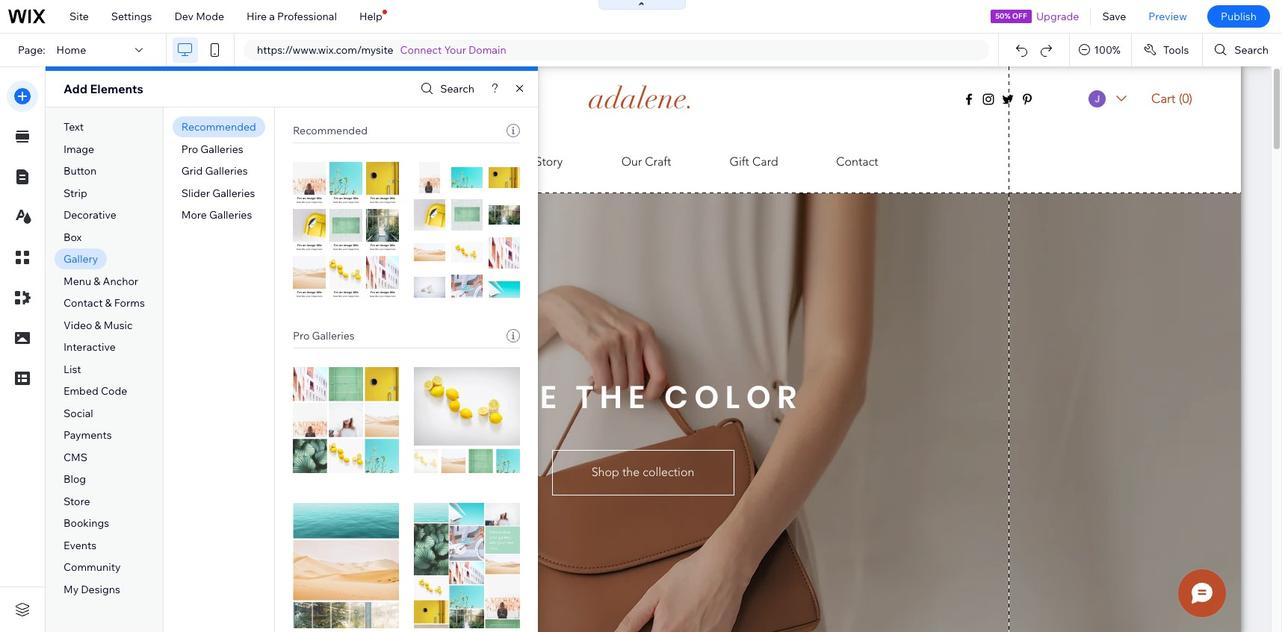 Task type: vqa. For each thing, say whether or not it's contained in the screenshot.
right 'a'
no



Task type: describe. For each thing, give the bounding box(es) containing it.
100%
[[1094, 43, 1121, 57]]

add
[[64, 81, 87, 96]]

embed
[[64, 385, 98, 398]]

store
[[64, 495, 90, 509]]

embed code
[[64, 385, 127, 398]]

community
[[64, 561, 121, 575]]

your
[[444, 43, 466, 57]]

0 horizontal spatial pro galleries
[[181, 142, 243, 156]]

preview button
[[1137, 0, 1198, 33]]

save button
[[1091, 0, 1137, 33]]

more galleries
[[181, 209, 252, 222]]

tools button
[[1132, 34, 1202, 66]]

& for menu
[[94, 275, 100, 288]]

0 vertical spatial pro
[[181, 142, 198, 156]]

hire
[[247, 10, 267, 23]]

slider galleries
[[181, 187, 255, 200]]

a
[[269, 10, 275, 23]]

domain
[[469, 43, 506, 57]]

grid
[[181, 165, 203, 178]]

elements
[[90, 81, 143, 96]]

list
[[64, 363, 81, 376]]

1 horizontal spatial pro galleries
[[293, 329, 355, 343]]

settings
[[111, 10, 152, 23]]

designs
[[81, 584, 120, 597]]

decorative
[[64, 209, 116, 222]]

payments
[[64, 429, 112, 443]]

button
[[64, 165, 97, 178]]

upgrade
[[1036, 10, 1079, 23]]

0 horizontal spatial search
[[440, 82, 474, 96]]

gallery
[[64, 253, 98, 266]]

50% off
[[995, 11, 1027, 21]]

my designs
[[64, 584, 120, 597]]

0 horizontal spatial recommended
[[181, 120, 256, 134]]

music
[[104, 319, 133, 332]]

https://www.wix.com/mysite
[[257, 43, 393, 57]]

hire a professional
[[247, 10, 337, 23]]

social
[[64, 407, 93, 421]]

site
[[69, 10, 89, 23]]

connect
[[400, 43, 442, 57]]

video
[[64, 319, 92, 332]]

more
[[181, 209, 207, 222]]

tools
[[1163, 43, 1189, 57]]



Task type: locate. For each thing, give the bounding box(es) containing it.
search button down your
[[417, 78, 474, 100]]

interactive
[[64, 341, 116, 354]]

1 horizontal spatial recommended
[[293, 124, 368, 137]]

0 vertical spatial pro galleries
[[181, 142, 243, 156]]

0 horizontal spatial search button
[[417, 78, 474, 100]]

100% button
[[1070, 34, 1131, 66]]

1 horizontal spatial search button
[[1203, 34, 1282, 66]]

0 vertical spatial search
[[1235, 43, 1269, 57]]

0 vertical spatial &
[[94, 275, 100, 288]]

search button
[[1203, 34, 1282, 66], [417, 78, 474, 100]]

& right menu
[[94, 275, 100, 288]]

forms
[[114, 297, 145, 310]]

https://www.wix.com/mysite connect your domain
[[257, 43, 506, 57]]

dev mode
[[174, 10, 224, 23]]

blog
[[64, 473, 86, 487]]

events
[[64, 539, 97, 553]]

pro galleries
[[181, 142, 243, 156], [293, 329, 355, 343]]

50%
[[995, 11, 1011, 21]]

box
[[64, 231, 82, 244]]

1 vertical spatial pro galleries
[[293, 329, 355, 343]]

1 vertical spatial pro
[[293, 329, 310, 343]]

2 vertical spatial &
[[95, 319, 101, 332]]

bookings
[[64, 517, 109, 531]]

off
[[1012, 11, 1027, 21]]

menu
[[64, 275, 91, 288]]

search button down the publish
[[1203, 34, 1282, 66]]

search
[[1235, 43, 1269, 57], [440, 82, 474, 96]]

0 horizontal spatial pro
[[181, 142, 198, 156]]

& right video
[[95, 319, 101, 332]]

save
[[1102, 10, 1126, 23]]

search down your
[[440, 82, 474, 96]]

&
[[94, 275, 100, 288], [105, 297, 112, 310], [95, 319, 101, 332]]

1 horizontal spatial search
[[1235, 43, 1269, 57]]

& left forms
[[105, 297, 112, 310]]

video & music
[[64, 319, 133, 332]]

search down publish 'button'
[[1235, 43, 1269, 57]]

image
[[64, 142, 94, 156]]

my
[[64, 584, 79, 597]]

recommended
[[181, 120, 256, 134], [293, 124, 368, 137]]

publish button
[[1207, 5, 1270, 28]]

dev
[[174, 10, 194, 23]]

home
[[56, 43, 86, 57]]

contact & forms
[[64, 297, 145, 310]]

strip
[[64, 187, 87, 200]]

& for contact
[[105, 297, 112, 310]]

galleries
[[200, 142, 243, 156], [205, 165, 248, 178], [212, 187, 255, 200], [209, 209, 252, 222], [312, 329, 355, 343]]

text
[[64, 120, 84, 134]]

1 vertical spatial search
[[440, 82, 474, 96]]

code
[[101, 385, 127, 398]]

1 vertical spatial &
[[105, 297, 112, 310]]

0 vertical spatial search button
[[1203, 34, 1282, 66]]

contact
[[64, 297, 103, 310]]

preview
[[1149, 10, 1187, 23]]

1 vertical spatial search button
[[417, 78, 474, 100]]

publish
[[1221, 10, 1257, 23]]

anchor
[[103, 275, 138, 288]]

help
[[359, 10, 382, 23]]

mode
[[196, 10, 224, 23]]

& for video
[[95, 319, 101, 332]]

professional
[[277, 10, 337, 23]]

slider
[[181, 187, 210, 200]]

add elements
[[64, 81, 143, 96]]

cms
[[64, 451, 87, 465]]

menu & anchor
[[64, 275, 138, 288]]

1 horizontal spatial pro
[[293, 329, 310, 343]]

grid galleries
[[181, 165, 248, 178]]

pro
[[181, 142, 198, 156], [293, 329, 310, 343]]



